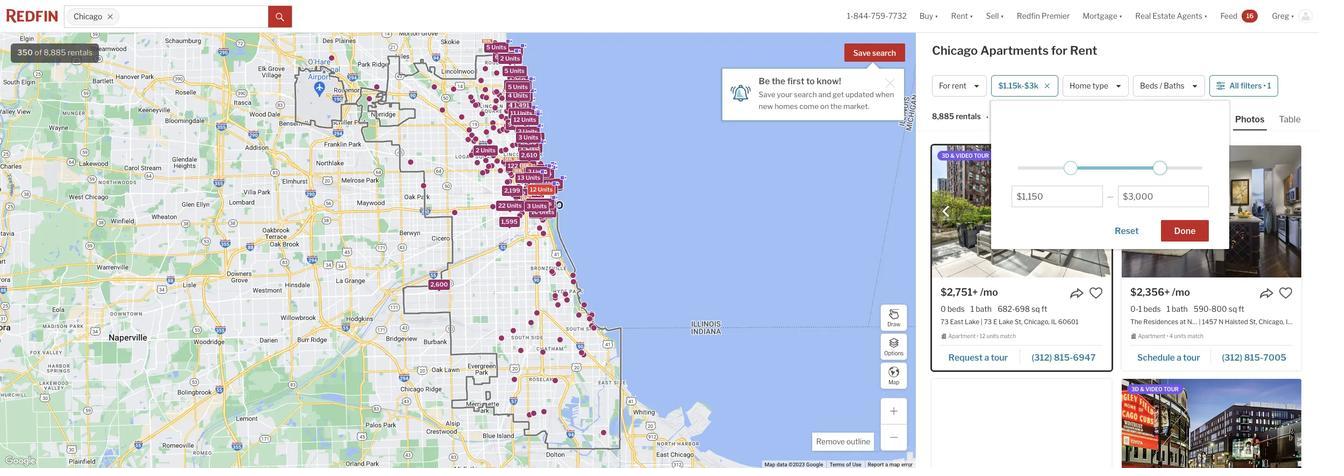 Task type: locate. For each thing, give the bounding box(es) containing it.
31 units
[[531, 205, 554, 213]]

1-844-759-7732
[[847, 11, 907, 21]]

• up request a tour button
[[977, 334, 979, 340]]

2 il from the left
[[1286, 318, 1292, 327]]

815-
[[1054, 353, 1073, 363], [1245, 353, 1264, 363]]

1 favorite button checkbox from the left
[[1089, 287, 1103, 301]]

0 horizontal spatial lake
[[965, 318, 980, 327]]

2 units from the left
[[1174, 334, 1187, 340]]

(312) for $2,356+ /mo
[[1222, 353, 1243, 363]]

favorite button image
[[1089, 287, 1103, 301], [1279, 287, 1293, 301]]

tour inside schedule a tour button
[[1184, 353, 1201, 363]]

request
[[949, 353, 983, 363]]

▾
[[935, 11, 939, 21], [970, 11, 974, 21], [1001, 11, 1004, 21], [1119, 11, 1123, 21], [1204, 11, 1208, 21], [1291, 11, 1295, 21]]

2 units right 13
[[528, 168, 548, 176]]

schedule a tour button
[[1131, 349, 1212, 366]]

first
[[787, 76, 805, 87]]

815- down | 1457 n halsted st, chicago, il 60642
[[1245, 353, 1264, 363]]

rent right buy ▾
[[952, 11, 968, 21]]

chicago, left 60642
[[1259, 318, 1285, 327]]

previous button image
[[941, 207, 952, 217]]

1 horizontal spatial the
[[831, 102, 842, 111]]

3
[[519, 134, 522, 141], [527, 203, 531, 210]]

7
[[501, 47, 505, 55], [521, 144, 524, 151]]

3d
[[942, 153, 950, 159], [1160, 153, 1167, 159], [1132, 386, 1139, 393]]

of
[[35, 48, 42, 58], [846, 462, 851, 468]]

2 sq from the left
[[1229, 305, 1237, 314]]

16 down 28
[[531, 209, 538, 216]]

1 bath down $2,751+ /mo
[[971, 305, 992, 314]]

3d & video tour down 8,885 rentals •
[[942, 153, 989, 159]]

28 units
[[528, 200, 552, 207]]

beds right 0
[[948, 305, 965, 314]]

options
[[885, 350, 904, 357]]

1 vertical spatial rentals
[[956, 112, 981, 121]]

3d & video tour for photo of 1457 n halsted st, chicago, il 60642
[[1160, 153, 1207, 159]]

st, right halsted
[[1250, 318, 1258, 327]]

1 vertical spatial 12 units
[[530, 186, 553, 193]]

7 units up 1,359
[[501, 47, 521, 55]]

ft up halsted
[[1239, 305, 1245, 314]]

7 units down 17 units
[[521, 144, 540, 151]]

1
[[1268, 81, 1272, 91], [971, 305, 974, 314], [1139, 305, 1142, 314], [1167, 305, 1171, 314]]

dialog
[[992, 101, 1230, 249]]

0 horizontal spatial tour
[[974, 153, 989, 159]]

0 horizontal spatial chicago
[[74, 12, 102, 21]]

2 st, from the left
[[1250, 318, 1258, 327]]

1 horizontal spatial 815-
[[1245, 353, 1264, 363]]

16 right feed
[[1247, 12, 1254, 20]]

buy ▾ button
[[913, 0, 945, 32]]

1 bath from the left
[[976, 305, 992, 314]]

0 vertical spatial map
[[889, 379, 900, 386]]

2 1 bath from the left
[[1167, 305, 1188, 314]]

1 inside button
[[1268, 81, 1272, 91]]

beds / baths
[[1141, 81, 1185, 91]]

73 left the "e" on the right of page
[[984, 318, 992, 327]]

/mo for $2,356+ /mo
[[1172, 287, 1190, 298]]

bath for $2,356+
[[1172, 305, 1188, 314]]

0 horizontal spatial rent
[[952, 11, 968, 21]]

1 horizontal spatial 15
[[538, 180, 545, 188]]

4 up 11
[[509, 101, 513, 109]]

1 vertical spatial 3
[[527, 203, 531, 210]]

when
[[876, 90, 894, 99]]

1457
[[1202, 318, 1218, 327]]

1 lake from the left
[[965, 318, 980, 327]]

2 bath from the left
[[1172, 305, 1188, 314]]

use
[[853, 462, 862, 468]]

1 1 bath from the left
[[971, 305, 992, 314]]

1 vertical spatial chicago
[[932, 44, 978, 58]]

12 units down 1,491
[[514, 116, 536, 124]]

1 vertical spatial of
[[846, 462, 851, 468]]

rentals
[[68, 48, 93, 58], [956, 112, 981, 121]]

0 horizontal spatial 8,885
[[44, 48, 66, 58]]

1 horizontal spatial chicago,
[[1259, 318, 1285, 327]]

draw
[[888, 321, 901, 328]]

13
[[518, 174, 525, 181]]

1 il from the left
[[1051, 318, 1057, 327]]

1 bath up the residences at newcity at the right of the page
[[1167, 305, 1188, 314]]

chicago, down 698
[[1024, 318, 1050, 327]]

0 horizontal spatial of
[[35, 48, 42, 58]]

the right on
[[831, 102, 842, 111]]

2 match from the left
[[1188, 334, 1204, 340]]

2 favorite button checkbox from the left
[[1279, 287, 1293, 301]]

table
[[1279, 115, 1301, 125]]

73 east lake | 73 e lake st, chicago, il 60601
[[941, 318, 1079, 327]]

the inside save your search and get updated when new homes come on the market.
[[831, 102, 842, 111]]

12
[[514, 116, 520, 124], [530, 186, 537, 193], [980, 334, 986, 340]]

122 units up 28
[[515, 190, 542, 198]]

sq right 698
[[1032, 305, 1040, 314]]

/mo up the at
[[1172, 287, 1190, 298]]

0 horizontal spatial 1 bath
[[971, 305, 992, 314]]

minimum price slider
[[1064, 161, 1078, 175]]

6 units right 13
[[525, 168, 545, 176]]

2 horizontal spatial video
[[1174, 153, 1191, 159]]

0 horizontal spatial map
[[765, 462, 776, 468]]

feed
[[1221, 11, 1238, 21]]

0 horizontal spatial (312)
[[1032, 353, 1052, 363]]

16 inside map region
[[531, 209, 538, 216]]

1 horizontal spatial 12
[[530, 186, 537, 193]]

15 units down 1,491
[[514, 114, 537, 122]]

▾ left sell
[[970, 11, 974, 21]]

& for photo of 1025 w addison st, chicago, il 60613
[[1141, 386, 1145, 393]]

& for photo of 1457 n halsted st, chicago, il 60642
[[1168, 153, 1173, 159]]

2 units
[[500, 55, 520, 62], [518, 128, 538, 135], [476, 146, 496, 154], [528, 168, 548, 176], [536, 185, 556, 192], [531, 209, 551, 217]]

1 horizontal spatial apartment
[[1138, 334, 1166, 340]]

0 vertical spatial 8,885
[[44, 48, 66, 58]]

3d & video tour up maximum price slider
[[1160, 153, 1207, 159]]

2 ft from the left
[[1239, 305, 1245, 314]]

rent ▾ button
[[952, 0, 974, 32]]

682-698 sq ft
[[998, 305, 1048, 314]]

6
[[495, 53, 499, 60], [513, 115, 517, 122], [527, 166, 531, 174], [525, 168, 529, 176]]

your
[[777, 90, 793, 99]]

• right filters
[[1264, 81, 1266, 91]]

0 vertical spatial 3
[[519, 134, 522, 141]]

15 right 9
[[514, 114, 521, 122]]

None search field
[[120, 6, 268, 27]]

0 vertical spatial 16
[[1247, 12, 1254, 20]]

2 chicago, from the left
[[1259, 318, 1285, 327]]

2 /mo from the left
[[1172, 287, 1190, 298]]

1 (312) from the left
[[1032, 353, 1052, 363]]

1 /mo from the left
[[980, 287, 998, 298]]

1 horizontal spatial 7
[[521, 144, 524, 151]]

1 horizontal spatial sq
[[1229, 305, 1237, 314]]

6 units up 1,359
[[495, 53, 515, 60]]

units
[[492, 44, 506, 51], [506, 47, 521, 55], [500, 53, 515, 60], [505, 55, 520, 62], [510, 67, 525, 74], [515, 81, 529, 88], [513, 83, 528, 90], [513, 92, 528, 99], [516, 93, 531, 100], [514, 101, 529, 109], [518, 109, 532, 117], [522, 114, 537, 122], [518, 115, 533, 122], [522, 116, 536, 124], [513, 121, 528, 128], [523, 128, 538, 135], [527, 133, 542, 141], [524, 134, 539, 141], [526, 144, 540, 151], [481, 146, 496, 154], [519, 162, 534, 170], [520, 162, 534, 170], [536, 166, 551, 173], [532, 166, 547, 174], [534, 166, 549, 174], [531, 168, 545, 176], [533, 168, 548, 176], [537, 169, 552, 177], [526, 174, 541, 181], [546, 180, 561, 188], [541, 185, 556, 192], [538, 186, 553, 193], [527, 190, 542, 198], [537, 200, 552, 207], [531, 201, 545, 208], [507, 202, 522, 209], [532, 203, 547, 210], [539, 205, 554, 213], [540, 209, 554, 216], [536, 209, 551, 217]]

1 right filters
[[1268, 81, 1272, 91]]

0 horizontal spatial 7
[[501, 47, 505, 55]]

12 units up 28 units
[[530, 186, 553, 193]]

815- for $2,356+ /mo
[[1245, 353, 1264, 363]]

1 horizontal spatial favorite button checkbox
[[1279, 287, 1293, 301]]

3d for photo of 1457 n halsted st, chicago, il 60642
[[1160, 153, 1167, 159]]

$1.15k-$3k
[[999, 81, 1039, 91]]

1 horizontal spatial il
[[1286, 318, 1292, 327]]

0 horizontal spatial 3
[[519, 134, 522, 141]]

1 vertical spatial search
[[794, 90, 817, 99]]

0 horizontal spatial save
[[759, 90, 776, 99]]

0 horizontal spatial apartment
[[949, 334, 976, 340]]

1 horizontal spatial match
[[1188, 334, 1204, 340]]

3d down 8,885 rentals •
[[942, 153, 950, 159]]

of right 350
[[35, 48, 42, 58]]

73 left east
[[941, 318, 949, 327]]

3d down schedule
[[1132, 386, 1139, 393]]

1,491
[[514, 101, 530, 109]]

1 horizontal spatial rentals
[[956, 112, 981, 121]]

8,885
[[44, 48, 66, 58], [932, 112, 955, 121]]

apartment for $2,356+
[[1138, 334, 1166, 340]]

schedule a tour
[[1138, 353, 1201, 363]]

map
[[890, 462, 900, 468]]

1 sq from the left
[[1032, 305, 1040, 314]]

(312) for $2,751+ /mo
[[1032, 353, 1052, 363]]

1 ▾ from the left
[[935, 11, 939, 21]]

1 vertical spatial map
[[765, 462, 776, 468]]

agents
[[1177, 11, 1203, 21]]

1 horizontal spatial 8,885
[[932, 112, 955, 121]]

1 horizontal spatial of
[[846, 462, 851, 468]]

5 ▾ from the left
[[1204, 11, 1208, 21]]

the right be
[[772, 76, 786, 87]]

save down 844-
[[854, 48, 871, 58]]

map down options
[[889, 379, 900, 386]]

lake right the "e" on the right of page
[[999, 318, 1014, 327]]

map inside "button"
[[889, 379, 900, 386]]

1 horizontal spatial a
[[985, 353, 989, 363]]

2 favorite button image from the left
[[1279, 287, 1293, 301]]

$2,751+ /mo
[[941, 287, 998, 298]]

2,199
[[504, 187, 520, 195]]

3d & video tour
[[942, 153, 989, 159], [1160, 153, 1207, 159], [1132, 386, 1179, 393]]

units for $2,751+ /mo
[[987, 334, 999, 340]]

error
[[902, 462, 913, 468]]

(312) left the 6947
[[1032, 353, 1052, 363]]

▾ for buy ▾
[[935, 11, 939, 21]]

2 73 from the left
[[984, 318, 992, 327]]

12 up request a tour button
[[980, 334, 986, 340]]

22 units
[[498, 202, 522, 209]]

10 units
[[506, 81, 529, 88], [507, 93, 531, 100]]

2 units left "2,610"
[[476, 146, 496, 154]]

1 horizontal spatial tour
[[1184, 353, 1201, 363]]

map for map
[[889, 379, 900, 386]]

ft for $2,356+ /mo
[[1239, 305, 1245, 314]]

1 ft from the left
[[1042, 305, 1048, 314]]

•
[[1264, 81, 1266, 91], [987, 113, 989, 122], [977, 334, 979, 340], [1167, 334, 1169, 340]]

2
[[500, 55, 504, 62], [518, 128, 522, 135], [476, 146, 480, 154], [528, 168, 532, 176], [536, 185, 540, 192], [531, 209, 535, 217]]

of for terms
[[846, 462, 851, 468]]

4 up 13 units
[[531, 166, 535, 173]]

(312) inside (312) 815-6947 link
[[1032, 353, 1052, 363]]

(312) 815-7005
[[1222, 353, 1287, 363]]

0 vertical spatial 12
[[514, 116, 520, 124]]

1 horizontal spatial (312)
[[1222, 353, 1243, 363]]

a right request
[[985, 353, 989, 363]]

698
[[1015, 305, 1030, 314]]

st, down 682-698 sq ft
[[1015, 318, 1023, 327]]

1 815- from the left
[[1054, 353, 1073, 363]]

tour down 'apartment • 12 units match' at the bottom right of the page
[[991, 353, 1008, 363]]

beds
[[1141, 81, 1159, 91]]

match for $2,751+ /mo
[[1000, 334, 1016, 340]]

122 up 13
[[508, 162, 518, 170]]

apartment down residences
[[1138, 334, 1166, 340]]

a
[[985, 353, 989, 363], [1177, 353, 1182, 363], [885, 462, 888, 468]]

at
[[1180, 318, 1186, 327]]

5 units
[[486, 44, 506, 51], [505, 67, 525, 74], [508, 83, 528, 90], [529, 166, 549, 174], [525, 201, 545, 208]]

9 units
[[508, 121, 528, 128]]

1 horizontal spatial st,
[[1250, 318, 1258, 327]]

redfin premier button
[[1011, 0, 1077, 32]]

save for save your search and get updated when new homes come on the market.
[[759, 90, 776, 99]]

1 horizontal spatial &
[[1141, 386, 1145, 393]]

reset button
[[1102, 220, 1153, 242]]

map left 'data'
[[765, 462, 776, 468]]

tour for $2,356+ /mo
[[1184, 353, 1201, 363]]

0 horizontal spatial chicago,
[[1024, 318, 1050, 327]]

tour for $2,751+ /mo
[[991, 353, 1008, 363]]

815- down 60601
[[1054, 353, 1073, 363]]

1 horizontal spatial 1 bath
[[1167, 305, 1188, 314]]

lake right east
[[965, 318, 980, 327]]

0 vertical spatial search
[[873, 48, 896, 58]]

14 units
[[529, 169, 552, 177]]

60601
[[1059, 318, 1079, 327]]

save up new
[[759, 90, 776, 99]]

0 horizontal spatial ft
[[1042, 305, 1048, 314]]

chicago
[[74, 12, 102, 21], [932, 44, 978, 58]]

beds up residences
[[1144, 305, 1161, 314]]

video down 8,885 rentals •
[[956, 153, 973, 159]]

16
[[1247, 12, 1254, 20], [531, 209, 538, 216]]

▾ right greg
[[1291, 11, 1295, 21]]

2 apartment from the left
[[1138, 334, 1166, 340]]

6 units
[[495, 53, 515, 60], [513, 115, 533, 122], [527, 166, 547, 174], [525, 168, 545, 176]]

1 favorite button image from the left
[[1089, 287, 1103, 301]]

0 horizontal spatial match
[[1000, 334, 1016, 340]]

homes
[[775, 102, 798, 111]]

6 ▾ from the left
[[1291, 11, 1295, 21]]

(312) down halsted
[[1222, 353, 1243, 363]]

10 down 1,150
[[507, 93, 514, 100]]

(312) inside (312) 815-7005 link
[[1222, 353, 1243, 363]]

1 horizontal spatial save
[[854, 48, 871, 58]]

n
[[1219, 318, 1224, 327]]

1 horizontal spatial beds
[[1144, 305, 1161, 314]]

video for photo of 1025 w addison st, chicago, il 60613
[[1146, 386, 1163, 393]]

apartment down east
[[949, 334, 976, 340]]

chicago left remove chicago icon
[[74, 12, 102, 21]]

0 vertical spatial rentals
[[68, 48, 93, 58]]

12 right 9
[[514, 116, 520, 124]]

3d up maximum price slider
[[1160, 153, 1167, 159]]

$1.15k-$3k button
[[992, 75, 1059, 97]]

1 apartment from the left
[[949, 334, 976, 340]]

0 horizontal spatial favorite button checkbox
[[1089, 287, 1103, 301]]

search up come
[[794, 90, 817, 99]]

0 horizontal spatial st,
[[1015, 318, 1023, 327]]

home type
[[1070, 81, 1109, 91]]

& down schedule
[[1141, 386, 1145, 393]]

10 units up 1,200
[[506, 81, 529, 88]]

1 vertical spatial 7 units
[[521, 144, 540, 151]]

1 horizontal spatial 3
[[527, 203, 531, 210]]

sq right 800
[[1229, 305, 1237, 314]]

save inside save your search and get updated when new homes come on the market.
[[759, 90, 776, 99]]

2 vertical spatial 12
[[980, 334, 986, 340]]

11 units
[[511, 109, 532, 117]]

save inside button
[[854, 48, 871, 58]]

ft right 698
[[1042, 305, 1048, 314]]

google image
[[3, 455, 38, 469]]

16 for 16 units
[[531, 209, 538, 216]]

redfin
[[1017, 11, 1040, 21]]

1 vertical spatial the
[[831, 102, 842, 111]]

1 horizontal spatial map
[[889, 379, 900, 386]]

1 vertical spatial 12
[[530, 186, 537, 193]]

terms
[[830, 462, 845, 468]]

1 horizontal spatial lake
[[999, 318, 1014, 327]]

0 horizontal spatial bath
[[976, 305, 992, 314]]

of left use
[[846, 462, 851, 468]]

4 down the residences at newcity at the right of the page
[[1170, 334, 1173, 340]]

4 units up 11 units
[[509, 101, 529, 109]]

0 vertical spatial the
[[772, 76, 786, 87]]

▾ for sell ▾
[[1001, 11, 1004, 21]]

1 units from the left
[[987, 334, 999, 340]]

1 horizontal spatial |
[[1199, 318, 1201, 327]]

il left 60642
[[1286, 318, 1292, 327]]

1-
[[847, 11, 854, 21]]

1,150
[[510, 81, 526, 89]]

1 horizontal spatial video
[[1146, 386, 1163, 393]]

0 horizontal spatial favorite button image
[[1089, 287, 1103, 301]]

tour inside request a tour button
[[991, 353, 1008, 363]]

0 horizontal spatial 12
[[514, 116, 520, 124]]

1 match from the left
[[1000, 334, 1016, 340]]

2 horizontal spatial 3d
[[1160, 153, 1167, 159]]

2 horizontal spatial tour
[[1192, 153, 1207, 159]]

chicago for chicago
[[74, 12, 102, 21]]

units for $2,356+ /mo
[[1174, 334, 1187, 340]]

1 vertical spatial 10 units
[[507, 93, 531, 100]]

remove $1.15k-$3k image
[[1044, 83, 1051, 89]]

3d for photo of 1025 w addison st, chicago, il 60613
[[1132, 386, 1139, 393]]

rent right for at the top right of the page
[[1070, 44, 1098, 58]]

favorite button checkbox
[[1089, 287, 1103, 301], [1279, 287, 1293, 301]]

12 down 13 units
[[530, 186, 537, 193]]

&
[[951, 153, 955, 159], [1168, 153, 1173, 159], [1141, 386, 1145, 393]]

4 units up 13 units
[[531, 166, 551, 173]]

0 horizontal spatial 15 units
[[514, 114, 537, 122]]

3 units
[[519, 134, 539, 141], [527, 203, 547, 210]]

4 ▾ from the left
[[1119, 11, 1123, 21]]

photo of 73 e lake st, chicago, il 60601 image
[[932, 146, 1112, 278]]

buy ▾ button
[[920, 0, 939, 32]]

15 units down 14 units
[[538, 180, 561, 188]]

| left the "e" on the right of page
[[981, 318, 983, 327]]

sell
[[986, 11, 999, 21]]

2 ▾ from the left
[[970, 11, 974, 21]]

122 units up 13
[[508, 162, 534, 170]]

1 horizontal spatial 16
[[1247, 12, 1254, 20]]

0 vertical spatial save
[[854, 48, 871, 58]]

0 vertical spatial 15
[[514, 114, 521, 122]]

4 up 13
[[514, 162, 518, 170]]

0 horizontal spatial 73
[[941, 318, 949, 327]]

tour down apartment • 4 units match
[[1184, 353, 1201, 363]]

reset
[[1115, 226, 1139, 237]]

8,885 down for
[[932, 112, 955, 121]]

2 815- from the left
[[1245, 353, 1264, 363]]

0 horizontal spatial the
[[772, 76, 786, 87]]

a left map
[[885, 462, 888, 468]]

14
[[529, 169, 536, 177]]

0 vertical spatial of
[[35, 48, 42, 58]]

Enter max text field
[[1123, 192, 1205, 202]]

1 horizontal spatial favorite button image
[[1279, 287, 1293, 301]]

28
[[528, 200, 536, 207]]

▾ right sell
[[1001, 11, 1004, 21]]

2 tour from the left
[[1184, 353, 1201, 363]]

/mo for $2,751+ /mo
[[980, 287, 998, 298]]

0 horizontal spatial /mo
[[980, 287, 998, 298]]

10 up 1,200
[[506, 81, 513, 88]]

match down newcity
[[1188, 334, 1204, 340]]

1 tour from the left
[[991, 353, 1008, 363]]

0 horizontal spatial 15
[[514, 114, 521, 122]]

& down 8,885 rentals •
[[951, 153, 955, 159]]

2 (312) from the left
[[1222, 353, 1243, 363]]

done button
[[1161, 220, 1210, 242]]

▾ right agents on the top of the page
[[1204, 11, 1208, 21]]

800
[[1212, 305, 1227, 314]]

17
[[520, 133, 526, 141]]

il left 60601
[[1051, 318, 1057, 327]]

chicago down rent ▾ dropdown button
[[932, 44, 978, 58]]

sq
[[1032, 305, 1040, 314], [1229, 305, 1237, 314]]

lake
[[965, 318, 980, 327], [999, 318, 1014, 327]]

0 horizontal spatial |
[[981, 318, 983, 327]]

map button
[[881, 363, 908, 390]]

759-
[[871, 11, 889, 21]]

2 horizontal spatial a
[[1177, 353, 1182, 363]]

3 ▾ from the left
[[1001, 11, 1004, 21]]

0 horizontal spatial il
[[1051, 318, 1057, 327]]

4 down 1,150
[[508, 92, 512, 99]]

3d & video tour down schedule
[[1132, 386, 1179, 393]]

rent inside rent ▾ dropdown button
[[952, 11, 968, 21]]

video down schedule
[[1146, 386, 1163, 393]]

1 horizontal spatial ft
[[1239, 305, 1245, 314]]

0 vertical spatial chicago
[[74, 12, 102, 21]]

1 horizontal spatial tour
[[1164, 386, 1179, 393]]

next button image
[[1093, 207, 1103, 217]]

2 units up 1,359
[[500, 55, 520, 62]]

1 horizontal spatial 15 units
[[538, 180, 561, 188]]

1 vertical spatial 16
[[531, 209, 538, 216]]

real
[[1136, 11, 1151, 21]]

sq for $2,751+ /mo
[[1032, 305, 1040, 314]]

search inside save your search and get updated when new homes come on the market.
[[794, 90, 817, 99]]



Task type: describe. For each thing, give the bounding box(es) containing it.
8,885 inside 8,885 rentals •
[[932, 112, 955, 121]]

options button
[[881, 334, 908, 361]]

(312) 815-6947 link
[[1020, 348, 1103, 367]]

all
[[1230, 81, 1239, 91]]

get
[[833, 90, 844, 99]]

1 | from the left
[[981, 318, 983, 327]]

8,885 rentals •
[[932, 112, 989, 122]]

$2,356+ /mo
[[1131, 287, 1190, 298]]

tour for photo of 1457 n halsted st, chicago, il 60642
[[1192, 153, 1207, 159]]

16 for 16
[[1247, 12, 1254, 20]]

1 down $2,751+ /mo
[[971, 305, 974, 314]]

815- for $2,751+ /mo
[[1054, 353, 1073, 363]]

$2,751+
[[941, 287, 978, 298]]

1 horizontal spatial rent
[[1070, 44, 1098, 58]]

search inside button
[[873, 48, 896, 58]]

photo of 1457 n halsted st, chicago, il 60642 image
[[1122, 146, 1302, 278]]

remove outline
[[816, 438, 871, 447]]

save search button
[[845, 44, 905, 62]]

16 units
[[531, 209, 554, 216]]

maximum price slider
[[1153, 161, 1167, 175]]

1 up the
[[1139, 305, 1142, 314]]

of for 350
[[35, 48, 42, 58]]

1 vertical spatial 15 units
[[538, 180, 561, 188]]

▾ for greg ▾
[[1291, 11, 1295, 21]]

0 horizontal spatial a
[[885, 462, 888, 468]]

1 st, from the left
[[1015, 318, 1023, 327]]

draw button
[[881, 305, 908, 332]]

new
[[759, 102, 773, 111]]

updated
[[846, 90, 874, 99]]

submit search image
[[276, 13, 284, 21]]

2 beds from the left
[[1144, 305, 1161, 314]]

0 vertical spatial 122
[[508, 162, 518, 170]]

done
[[1175, 226, 1196, 237]]

4 units up 1,491
[[508, 92, 528, 99]]

1 vertical spatial 122
[[515, 190, 526, 198]]

1 bath for $2,356+
[[1167, 305, 1188, 314]]

0 vertical spatial 7
[[501, 47, 505, 55]]

22
[[498, 202, 506, 209]]

1 vertical spatial 10
[[507, 93, 514, 100]]

sq for $2,356+ /mo
[[1229, 305, 1237, 314]]

0 vertical spatial 10
[[506, 81, 513, 88]]

video for photo of 1457 n halsted st, chicago, il 60642
[[1174, 153, 1191, 159]]

on
[[821, 102, 829, 111]]

0 vertical spatial 10 units
[[506, 81, 529, 88]]

mortgage ▾ button
[[1077, 0, 1129, 32]]

filters
[[1241, 81, 1262, 91]]

remove outline button
[[813, 433, 874, 452]]

$3k
[[1025, 81, 1039, 91]]

baths
[[1164, 81, 1185, 91]]

report a map error
[[868, 462, 913, 468]]

• inside button
[[1264, 81, 1266, 91]]

0
[[941, 305, 946, 314]]

real estate agents ▾ button
[[1129, 0, 1214, 32]]

$2,356+
[[1131, 287, 1170, 298]]

rent ▾ button
[[945, 0, 980, 32]]

13 units
[[518, 174, 541, 181]]

rentals inside 8,885 rentals •
[[956, 112, 981, 121]]

/
[[1160, 81, 1163, 91]]

1 vertical spatial 122 units
[[515, 190, 542, 198]]

0 horizontal spatial video
[[956, 153, 973, 159]]

1 beds from the left
[[948, 305, 965, 314]]

1 73 from the left
[[941, 318, 949, 327]]

6 units down 1,491
[[513, 115, 533, 122]]

chicago for chicago apartments for rent
[[932, 44, 978, 58]]

and
[[819, 90, 831, 99]]

outline
[[847, 438, 871, 447]]

for
[[1052, 44, 1068, 58]]

0 vertical spatial 122 units
[[508, 162, 534, 170]]

17 units
[[520, 133, 542, 141]]

bath for $2,751+
[[976, 305, 992, 314]]

2 units up 1,585
[[518, 128, 538, 135]]

photos
[[1236, 115, 1265, 125]]

Enter min text field
[[1017, 192, 1098, 202]]

0 vertical spatial 7 units
[[501, 47, 521, 55]]

6 units up 13 units
[[527, 166, 547, 174]]

a for $2,751+
[[985, 353, 989, 363]]

halsted
[[1225, 318, 1249, 327]]

match for $2,356+ /mo
[[1188, 334, 1204, 340]]

2 units down 14 units
[[536, 185, 556, 192]]

dialog containing reset
[[992, 101, 1230, 249]]

remove
[[816, 438, 845, 447]]

favorite button checkbox for $2,751+ /mo
[[1089, 287, 1103, 301]]

favorite button image for $2,356+ /mo
[[1279, 287, 1293, 301]]

residences
[[1144, 318, 1179, 327]]

apartment for $2,751+
[[949, 334, 976, 340]]

0 vertical spatial 15 units
[[514, 114, 537, 122]]

premier
[[1042, 11, 1070, 21]]

east
[[950, 318, 964, 327]]

0-1 beds
[[1131, 305, 1161, 314]]

chicago apartments for rent
[[932, 44, 1098, 58]]

1 vertical spatial 3 units
[[527, 203, 547, 210]]

1,200
[[508, 92, 524, 99]]

estate
[[1153, 11, 1176, 21]]

1 chicago, from the left
[[1024, 318, 1050, 327]]

for rent
[[939, 81, 967, 91]]

rent
[[952, 81, 967, 91]]

save for save search
[[854, 48, 871, 58]]

0 horizontal spatial &
[[951, 153, 955, 159]]

sell ▾
[[986, 11, 1004, 21]]

0 beds
[[941, 305, 965, 314]]

mortgage ▾
[[1083, 11, 1123, 21]]

▾ for mortgage ▾
[[1119, 11, 1123, 21]]

(312) 815-6947
[[1032, 353, 1096, 363]]

2 lake from the left
[[999, 318, 1014, 327]]

map region
[[0, 0, 1022, 469]]

ft for $2,751+ /mo
[[1042, 305, 1048, 314]]

▾ for rent ▾
[[970, 11, 974, 21]]

apartments
[[981, 44, 1049, 58]]

—
[[1108, 192, 1114, 201]]

1 up the residences at newcity at the right of the page
[[1167, 305, 1171, 314]]

| 1457 n halsted st, chicago, il 60642
[[1199, 318, 1314, 327]]

2 horizontal spatial 12
[[980, 334, 986, 340]]

4 units down "2,610"
[[514, 162, 534, 170]]

(312) 815-7005 link
[[1212, 348, 1293, 367]]

come
[[800, 102, 819, 111]]

0 horizontal spatial 3d
[[942, 153, 950, 159]]

rent ▾
[[952, 11, 974, 21]]

0 horizontal spatial rentals
[[68, 48, 93, 58]]

real estate agents ▾
[[1136, 11, 1208, 21]]

request a tour
[[949, 353, 1008, 363]]

apartment • 4 units match
[[1138, 334, 1204, 340]]

be the first to know!
[[759, 76, 841, 87]]

map data ©2023 google
[[765, 462, 823, 468]]

be the first to know! dialog
[[722, 62, 904, 120]]

a for $2,356+
[[1177, 353, 1182, 363]]

save your search and get updated when new homes come on the market.
[[759, 90, 894, 111]]

• inside 8,885 rentals •
[[987, 113, 989, 122]]

map for map data ©2023 google
[[765, 462, 776, 468]]

350 of 8,885 rentals
[[17, 48, 93, 58]]

be
[[759, 76, 770, 87]]

all filters • 1 button
[[1210, 75, 1279, 97]]

greg
[[1272, 11, 1290, 21]]

$1.15k-
[[999, 81, 1025, 91]]

redfin premier
[[1017, 11, 1070, 21]]

0 vertical spatial 3 units
[[519, 134, 539, 141]]

photo of 1025 w addison st, chicago, il 60613 image
[[1122, 379, 1302, 469]]

2 units down 28 units
[[531, 209, 551, 217]]

3d & video tour for photo of 1025 w addison st, chicago, il 60613
[[1132, 386, 1179, 393]]

tour for photo of 1025 w addison st, chicago, il 60613
[[1164, 386, 1179, 393]]

request a tour button
[[941, 349, 1020, 366]]

sell ▾ button
[[986, 0, 1004, 32]]

favorite button checkbox for $2,356+ /mo
[[1279, 287, 1293, 301]]

sell ▾ button
[[980, 0, 1011, 32]]

favorite button image for $2,751+ /mo
[[1089, 287, 1103, 301]]

0 vertical spatial 12 units
[[514, 116, 536, 124]]

the
[[1131, 318, 1142, 327]]

save search
[[854, 48, 896, 58]]

• down the residences at newcity at the right of the page
[[1167, 334, 1169, 340]]

6947
[[1073, 353, 1096, 363]]

mortgage ▾ button
[[1083, 0, 1123, 32]]

1 bath for $2,751+
[[971, 305, 992, 314]]

2 | from the left
[[1199, 318, 1201, 327]]

1,595
[[501, 218, 518, 225]]

e
[[994, 318, 998, 327]]

350
[[17, 48, 33, 58]]

1 vertical spatial 15
[[538, 180, 545, 188]]

apartment • 12 units match
[[949, 334, 1016, 340]]

2,600
[[431, 281, 448, 289]]

buy
[[920, 11, 934, 21]]

type
[[1093, 81, 1109, 91]]

remove chicago image
[[107, 13, 114, 20]]



Task type: vqa. For each thing, say whether or not it's contained in the screenshot.
the Rent in Rent ▾ dropdown button
no



